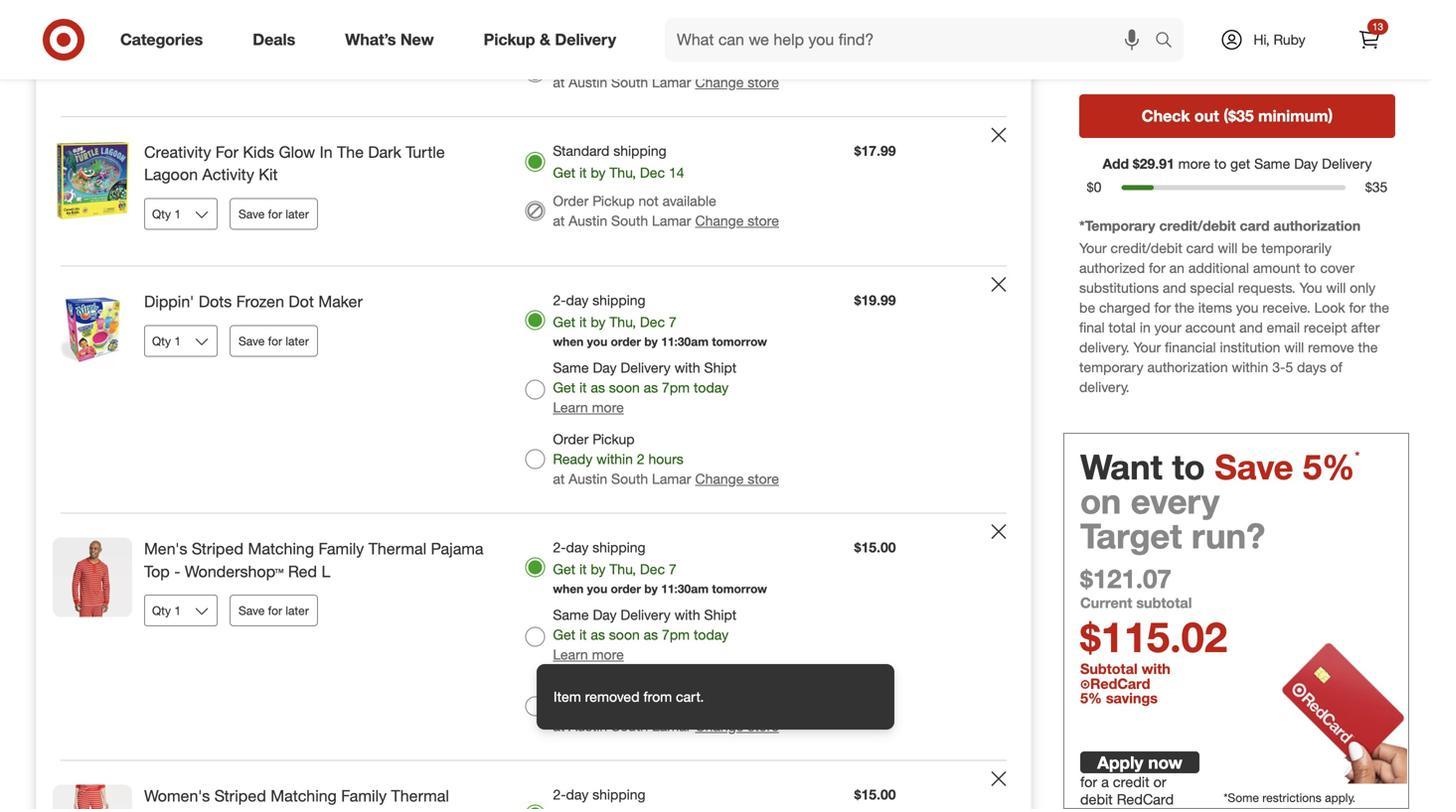Task type: describe. For each thing, give the bounding box(es) containing it.
what's
[[345, 30, 396, 49]]

debit
[[1080, 792, 1113, 809]]

13
[[1372, 20, 1383, 33]]

soon for men's striped matching family thermal pajama top - wondershop™ red l
[[609, 626, 640, 644]]

later for dot
[[286, 334, 309, 349]]

0
[[1094, 179, 1101, 196]]

$ for 35
[[1365, 179, 1372, 196]]

6 it from the top
[[579, 626, 587, 644]]

&
[[540, 30, 551, 49]]

order for dippin' dots frozen dot maker
[[553, 431, 589, 448]]

learn for men's striped matching family thermal pajama top - wondershop™ red l
[[553, 646, 588, 664]]

check
[[1142, 106, 1190, 125]]

temporarily
[[1261, 240, 1332, 257]]

additional
[[1188, 260, 1249, 277]]

4 lamar from the top
[[652, 718, 691, 735]]

creativity for kids glow in the dark turtle lagoon activity kit link
[[144, 141, 493, 186]]

3 get from the top
[[553, 314, 575, 331]]

2-day shipping
[[553, 786, 646, 804]]

shipt for men's striped matching family thermal pajama top - wondershop™ red l
[[704, 607, 737, 624]]

same for men's striped matching family thermal pajama top - wondershop™ red l
[[553, 607, 589, 624]]

tomorrow for dippin' dots frozen dot maker
[[712, 334, 767, 349]]

dippin'
[[144, 292, 194, 312]]

order for men's striped matching family thermal pajama top - wondershop™ red l
[[553, 678, 589, 696]]

5 it from the top
[[579, 561, 587, 578]]

you for men's striped matching family thermal pajama top - wondershop™ red l
[[587, 582, 607, 597]]

2 vertical spatial with
[[1142, 661, 1170, 678]]

cart item ready to fulfill group containing dippin' dots frozen dot maker
[[37, 267, 1031, 513]]

austin inside the not available at austin south lamar change store
[[569, 73, 607, 91]]

3 change from the top
[[695, 470, 744, 488]]

minimum)
[[1258, 106, 1333, 125]]

0 vertical spatial same
[[1254, 155, 1290, 172]]

for down only
[[1349, 299, 1366, 317]]

add $29.91 more to get same day delivery
[[1103, 155, 1372, 172]]

5 get from the top
[[553, 561, 575, 578]]

change inside the not available at austin south lamar change store
[[695, 73, 744, 91]]

$115.02
[[1080, 612, 1227, 663]]

a
[[1101, 774, 1109, 792]]

1 vertical spatial will
[[1326, 279, 1346, 297]]

creativity
[[144, 142, 211, 162]]

of
[[1330, 359, 1342, 376]]

from
[[643, 689, 672, 706]]

6 get from the top
[[553, 626, 575, 644]]

$19.99
[[854, 292, 896, 309]]

4 get from the top
[[553, 379, 575, 396]]

*
[[1355, 449, 1360, 464]]

austin inside 'order pickup not available at austin south lamar change store'
[[569, 212, 607, 230]]

for down frozen
[[268, 334, 282, 349]]

1 vertical spatial and
[[1239, 319, 1263, 337]]

the down after
[[1358, 339, 1378, 356]]

standard
[[553, 142, 610, 159]]

0 vertical spatial day
[[1294, 155, 1318, 172]]

1 $15.00 from the top
[[854, 539, 896, 556]]

shipt for dippin' dots frozen dot maker
[[704, 359, 737, 377]]

thermal for l
[[368, 540, 426, 559]]

south inside the not available at austin south lamar change store
[[611, 73, 648, 91]]

0 vertical spatial credit/debit
[[1159, 217, 1236, 235]]

1 horizontal spatial your
[[1133, 339, 1161, 356]]

what's new link
[[328, 18, 459, 62]]

learn more button for dippin' dots frozen dot maker
[[553, 398, 624, 418]]

available inside 'order pickup not available at austin south lamar change store'
[[662, 192, 716, 210]]

in
[[1140, 319, 1151, 337]]

day for men's striped matching family thermal pajama top - wondershop™ red l
[[593, 607, 617, 624]]

for inside apply now for a credit or debit redcard
[[1080, 774, 1097, 792]]

$ 35
[[1365, 179, 1388, 196]]

now
[[1148, 753, 1182, 774]]

turtle
[[406, 142, 445, 162]]

on
[[1080, 481, 1121, 522]]

0 vertical spatial will
[[1218, 240, 1238, 257]]

pajama for men's striped matching family thermal pajama top - wondershop™ red l
[[431, 540, 483, 559]]

within for men's striped matching family thermal pajama top - wondershop™ red l
[[596, 698, 633, 715]]

3-
[[1272, 359, 1285, 376]]

same for dippin' dots frozen dot maker
[[553, 359, 589, 377]]

dots
[[199, 292, 232, 312]]

same day delivery with shipt get it as soon as 7pm today learn more for men's striped matching family thermal pajama top - wondershop™ red l
[[553, 607, 737, 664]]

1 vertical spatial 5%
[[1080, 690, 1102, 708]]

$121.07 current subtotal $115.02
[[1080, 563, 1227, 663]]

check out ($35 minimum)
[[1142, 106, 1333, 125]]

cart.
[[676, 689, 704, 706]]

glow
[[279, 142, 315, 162]]

0 vertical spatial and
[[1163, 279, 1186, 297]]

11:30am for dippin' dots frozen dot maker
[[661, 334, 709, 349]]

dec inside standard shipping get it by thu, dec 14
[[640, 164, 665, 181]]

4 it from the top
[[579, 379, 587, 396]]

5% savings
[[1080, 690, 1158, 708]]

your
[[1154, 319, 1181, 337]]

not available at austin south lamar change store
[[553, 53, 779, 91]]

add for add $29.91 more to get same day delivery
[[1103, 155, 1129, 172]]

dark
[[368, 142, 401, 162]]

dippin' dots frozen dot maker
[[144, 292, 363, 312]]

soon inside get it as soon as 7pm today learn more
[[609, 2, 640, 19]]

Store pickup radio
[[525, 697, 545, 717]]

2 $15.00 from the top
[[854, 786, 896, 804]]

institution
[[1220, 339, 1280, 356]]

search button
[[1146, 18, 1194, 66]]

when for men's striped matching family thermal pajama top - wondershop™ red l
[[553, 582, 584, 597]]

1 vertical spatial be
[[1079, 299, 1095, 317]]

special
[[1190, 279, 1234, 297]]

it inside standard shipping get it by thu, dec 14
[[579, 164, 587, 181]]

$ for 0
[[1087, 179, 1094, 196]]

2 delivery. from the top
[[1079, 379, 1130, 396]]

the
[[337, 142, 364, 162]]

pickup & delivery link
[[467, 18, 641, 62]]

pajama for women's striped matching family thermal pajama pants - wondershop™ red m
[[144, 810, 197, 810]]

categories link
[[103, 18, 228, 62]]

not inside 'order pickup not available at austin south lamar change store'
[[638, 192, 659, 210]]

at inside 'order pickup not available at austin south lamar change store'
[[553, 212, 565, 230]]

4 change store button from the top
[[695, 717, 779, 737]]

thu, for dippin' dots frozen dot maker
[[609, 314, 636, 331]]

at inside the not available at austin south lamar change store
[[553, 73, 565, 91]]

savings
[[1106, 690, 1158, 708]]

red for l
[[288, 562, 317, 582]]

creativity for kids glow in the dark turtle lagoon activity kit
[[144, 142, 445, 184]]

($35
[[1224, 106, 1254, 125]]

learn more button for men's striped matching family thermal pajama top - wondershop™ red l
[[553, 645, 624, 665]]

current
[[1080, 595, 1132, 612]]

hours for men's striped matching family thermal pajama top - wondershop™ red l
[[648, 698, 683, 715]]

women's striped matching family thermal pajama pants - wondershop™ red m link
[[144, 785, 493, 810]]

charged
[[1099, 299, 1150, 317]]

cover
[[1320, 260, 1355, 277]]

promo
[[1127, 37, 1174, 56]]

removed
[[585, 689, 640, 706]]

apply now button
[[1080, 752, 1199, 774]]

promo code
[[1127, 37, 1214, 56]]

learn inside get it as soon as 7pm today learn more
[[553, 22, 588, 39]]

total
[[1109, 319, 1136, 337]]

dippin&#39; dots frozen dot maker image
[[53, 291, 132, 370]]

item removed from cart.
[[554, 689, 704, 706]]

restrictions
[[1262, 791, 1322, 806]]

categories
[[120, 30, 203, 49]]

m
[[393, 810, 407, 810]]

$17.99
[[854, 142, 896, 159]]

cart item ready to fulfill group containing creativity for kids glow in the dark turtle lagoon activity kit
[[37, 117, 1031, 266]]

requests.
[[1238, 279, 1296, 297]]

thermal for m
[[391, 787, 449, 806]]

on every target run?
[[1080, 481, 1265, 557]]

cart item ready to fulfill group containing get it as soon as 7pm today
[[37, 0, 1031, 116]]

day for men's striped matching family thermal pajama top - wondershop™ red l
[[566, 539, 589, 556]]

dot
[[289, 292, 314, 312]]

tomorrow for men's striped matching family thermal pajama top - wondershop™ red l
[[712, 582, 767, 597]]

1 horizontal spatial card
[[1240, 217, 1270, 235]]

*temporary
[[1079, 217, 1155, 235]]

within inside "*temporary credit/debit card authorization your credit/debit card will be temporarily authorized for an additional amount to cover substitutions and special requests. you will only be charged for the items you receive. look for the final total in your account and email receipt after delivery. your financial institution will remove the temporary authorization within 3-5 days of delivery."
[[1232, 359, 1268, 376]]

ready for men's striped matching family thermal pajama top - wondershop™ red l
[[553, 698, 592, 715]]

14
[[669, 164, 684, 181]]

days
[[1297, 359, 1326, 376]]

1 horizontal spatial to
[[1214, 155, 1226, 172]]

authorized
[[1079, 260, 1145, 277]]

11:30am for men's striped matching family thermal pajama top - wondershop™ red l
[[661, 582, 709, 597]]

subtotal
[[1080, 661, 1138, 678]]

3 south from the top
[[611, 470, 648, 488]]

pickup & delivery
[[484, 30, 616, 49]]

apply
[[1097, 753, 1143, 774]]

receive.
[[1262, 299, 1311, 317]]

matching for m
[[271, 787, 337, 806]]

*some restrictions apply.
[[1224, 791, 1355, 806]]

1 change store button from the top
[[695, 72, 779, 92]]

4 austin from the top
[[569, 718, 607, 735]]

lagoon
[[144, 165, 198, 184]]

out
[[1194, 106, 1219, 125]]

kids
[[243, 142, 274, 162]]

activity
[[202, 165, 254, 184]]

wondershop™ for pants
[[256, 810, 355, 810]]

2 for dippin' dots frozen dot maker
[[637, 451, 645, 468]]

receipt
[[1304, 319, 1347, 337]]

change inside 'order pickup not available at austin south lamar change store'
[[695, 212, 744, 230]]

order pickup ready within 2 hours at austin south lamar change store for dippin' dots frozen dot maker
[[553, 431, 779, 488]]

4 south from the top
[[611, 718, 648, 735]]

store inside 'order pickup not available at austin south lamar change store'
[[748, 212, 779, 230]]

for down the men's striped matching family thermal pajama top - wondershop™ red l
[[268, 604, 282, 619]]

3 day from the top
[[566, 786, 589, 804]]

0 vertical spatial 5%
[[1303, 446, 1355, 488]]

1 horizontal spatial be
[[1241, 240, 1257, 257]]

what's new
[[345, 30, 434, 49]]

not available radio
[[525, 201, 545, 221]]

dec for dippin' dots frozen dot maker
[[640, 314, 665, 331]]

hi, ruby
[[1253, 31, 1305, 48]]

deals link
[[236, 18, 320, 62]]

account
[[1185, 319, 1236, 337]]



Task type: locate. For each thing, give the bounding box(es) containing it.
1 vertical spatial learn
[[553, 399, 588, 416]]

want to save 5% *
[[1080, 446, 1360, 488]]

save down dippin' dots frozen dot maker
[[239, 334, 265, 349]]

for left an
[[1149, 260, 1165, 277]]

2 7 from the top
[[669, 561, 677, 578]]

1 horizontal spatial will
[[1284, 339, 1304, 356]]

2 ready from the top
[[553, 698, 592, 715]]

pickup inside 'order pickup not available at austin south lamar change store'
[[592, 192, 635, 210]]

redcard down "apply now" 'button'
[[1117, 792, 1174, 809]]

3 save for later button from the top
[[230, 595, 318, 627]]

7pm for men's striped matching family thermal pajama top - wondershop™ red l
[[662, 626, 690, 644]]

wondershop™ for top
[[185, 562, 284, 582]]

later down the men's striped matching family thermal pajama top - wondershop™ red l
[[286, 604, 309, 619]]

red inside the men's striped matching family thermal pajama top - wondershop™ red l
[[288, 562, 317, 582]]

thermal inside the women's striped matching family thermal pajama pants - wondershop™ red m
[[391, 787, 449, 806]]

1 order pickup ready within 2 hours at austin south lamar change store from the top
[[553, 431, 779, 488]]

lamar inside the not available at austin south lamar change store
[[652, 73, 691, 91]]

$29.91
[[1133, 155, 1174, 172]]

every
[[1131, 481, 1220, 522]]

within
[[1232, 359, 1268, 376], [596, 451, 633, 468], [596, 698, 633, 715]]

1 vertical spatial order
[[611, 582, 641, 597]]

redcard inside apply now for a credit or debit redcard
[[1117, 792, 1174, 809]]

order inside 'order pickup not available at austin south lamar change store'
[[553, 192, 589, 210]]

items
[[1198, 299, 1232, 317]]

0 vertical spatial not
[[638, 53, 659, 71]]

1 vertical spatial save for later
[[239, 334, 309, 349]]

today for men's striped matching family thermal pajama top - wondershop™ red l
[[694, 626, 729, 644]]

will
[[1218, 240, 1238, 257], [1326, 279, 1346, 297], [1284, 339, 1304, 356]]

$
[[1087, 179, 1094, 196], [1365, 179, 1372, 196]]

later for glow
[[286, 207, 309, 222]]

later for family
[[286, 604, 309, 619]]

women's striped matching family thermal pajama pants - wondershop™ red m
[[144, 787, 449, 810]]

and down an
[[1163, 279, 1186, 297]]

1 vertical spatial to
[[1304, 260, 1316, 277]]

you
[[1299, 279, 1322, 297]]

7 for dippin' dots frozen dot maker
[[669, 314, 677, 331]]

remove
[[1308, 339, 1354, 356]]

for left "a"
[[1080, 774, 1097, 792]]

shipping
[[613, 142, 667, 159], [592, 292, 646, 309], [592, 539, 646, 556], [592, 786, 646, 804]]

3 2- from the top
[[553, 786, 566, 804]]

2 change store button from the top
[[695, 211, 779, 231]]

more inside get it as soon as 7pm today learn more
[[592, 22, 624, 39]]

- inside the women's striped matching family thermal pajama pants - wondershop™ red m
[[246, 810, 252, 810]]

save for later for kids
[[239, 207, 309, 222]]

starting of progress bar: $0 element
[[1081, 178, 1107, 197]]

maker
[[318, 292, 363, 312]]

wondershop™ right pants
[[256, 810, 355, 810]]

save down the men's striped matching family thermal pajama top - wondershop™ red l
[[239, 604, 265, 619]]

1 7pm from the top
[[662, 2, 690, 19]]

striped right men's
[[192, 540, 243, 559]]

pajama inside the men's striped matching family thermal pajama top - wondershop™ red l
[[431, 540, 483, 559]]

order for men's striped matching family thermal pajama top - wondershop™ red l
[[611, 582, 641, 597]]

available inside the not available at austin south lamar change store
[[662, 53, 716, 71]]

for down "kit"
[[268, 207, 282, 222]]

family
[[318, 540, 364, 559], [341, 787, 387, 806]]

- for top
[[174, 562, 180, 582]]

0 vertical spatial day
[[566, 292, 589, 309]]

3 it from the top
[[579, 314, 587, 331]]

add down 13 on the top of the page
[[1365, 37, 1394, 56]]

deals
[[253, 30, 295, 49]]

4 cart item ready to fulfill group from the top
[[37, 514, 1031, 761]]

1 2-day shipping get it by thu, dec 7 when you order by 11:30am tomorrow from the top
[[553, 292, 767, 349]]

pajama inside the women's striped matching family thermal pajama pants - wondershop™ red m
[[144, 810, 197, 810]]

0 vertical spatial add
[[1365, 37, 1394, 56]]

1 vertical spatial shipt
[[704, 607, 737, 624]]

item
[[554, 689, 581, 706]]

1 horizontal spatial red
[[360, 810, 389, 810]]

creativity for kids glow in the dark turtle lagoon activity kit image
[[53, 141, 132, 220]]

2 for men's striped matching family thermal pajama top - wondershop™ red l
[[637, 698, 645, 715]]

save for later button for kids
[[230, 198, 318, 230]]

2 horizontal spatial to
[[1304, 260, 1316, 277]]

save for later button down the men's striped matching family thermal pajama top - wondershop™ red l
[[230, 595, 318, 627]]

0 vertical spatial wondershop™
[[185, 562, 284, 582]]

0 vertical spatial be
[[1241, 240, 1257, 257]]

save for creativity for kids glow in the dark turtle lagoon activity kit
[[239, 207, 265, 222]]

wondershop™ inside the women's striped matching family thermal pajama pants - wondershop™ red m
[[256, 810, 355, 810]]

with for dippin' dots frozen dot maker
[[674, 359, 700, 377]]

0 vertical spatial red
[[288, 562, 317, 582]]

3 change store button from the top
[[695, 469, 779, 489]]

0 vertical spatial family
[[318, 540, 364, 559]]

you for dippin' dots frozen dot maker
[[587, 334, 607, 349]]

at
[[553, 73, 565, 91], [553, 212, 565, 230], [553, 470, 565, 488], [553, 718, 565, 735]]

2 vertical spatial within
[[596, 698, 633, 715]]

2 vertical spatial 2-
[[553, 786, 566, 804]]

not down get it as soon as 7pm today learn more
[[638, 53, 659, 71]]

kit
[[259, 165, 278, 184]]

to right want
[[1172, 446, 1205, 488]]

cart item ready to fulfill group containing women's striped matching family thermal pajama pants - wondershop™ red m
[[37, 762, 1031, 810]]

order pickup ready within 2 hours at austin south lamar change store for men's striped matching family thermal pajama top - wondershop™ red l
[[553, 678, 779, 735]]

3 austin from the top
[[569, 470, 607, 488]]

2 learn from the top
[[553, 399, 588, 416]]

available down 14
[[662, 192, 716, 210]]

3 later from the top
[[286, 604, 309, 619]]

3 at from the top
[[553, 470, 565, 488]]

same day delivery with shipt get it as soon as 7pm today learn more for dippin' dots frozen dot maker
[[553, 359, 737, 416]]

1 ready from the top
[[553, 451, 592, 468]]

0 vertical spatial 7pm
[[662, 2, 690, 19]]

men's striped matching family thermal pajama top - wondershop™ red l
[[144, 540, 483, 582]]

dec
[[640, 164, 665, 181], [640, 314, 665, 331], [640, 561, 665, 578]]

2 vertical spatial save for later button
[[230, 595, 318, 627]]

red left l
[[288, 562, 317, 582]]

in
[[320, 142, 333, 162]]

not
[[638, 53, 659, 71], [638, 192, 659, 210]]

2 vertical spatial today
[[694, 626, 729, 644]]

within right store pickup option at the left bottom
[[596, 451, 633, 468]]

2 2- from the top
[[553, 539, 566, 556]]

order for dippin' dots frozen dot maker
[[611, 334, 641, 349]]

and up institution
[[1239, 319, 1263, 337]]

2 vertical spatial save for later
[[239, 604, 309, 619]]

2 hours from the top
[[648, 698, 683, 715]]

wondershop™ down men's
[[185, 562, 284, 582]]

0 vertical spatial authorization
[[1273, 217, 1361, 235]]

pants
[[201, 810, 241, 810]]

1 horizontal spatial and
[[1239, 319, 1263, 337]]

0 vertical spatial soon
[[609, 2, 640, 19]]

1 2 from the top
[[637, 451, 645, 468]]

red for m
[[360, 810, 389, 810]]

2 vertical spatial you
[[587, 582, 607, 597]]

1 lamar from the top
[[652, 73, 691, 91]]

email
[[1267, 319, 1300, 337]]

1 delivery. from the top
[[1079, 339, 1130, 356]]

men&#39;s striped matching family thermal pajama top - wondershop&#8482; red l image
[[53, 538, 132, 618]]

today inside get it as soon as 7pm today learn more
[[694, 2, 729, 19]]

0 vertical spatial striped
[[192, 540, 243, 559]]

family for m
[[341, 787, 387, 806]]

not down standard shipping get it by thu, dec 14
[[638, 192, 659, 210]]

lamar
[[652, 73, 691, 91], [652, 212, 691, 230], [652, 470, 691, 488], [652, 718, 691, 735]]

shipping inside standard shipping get it by thu, dec 14
[[613, 142, 667, 159]]

4 change from the top
[[695, 718, 744, 735]]

add inside button
[[1365, 37, 1394, 56]]

target
[[1080, 515, 1182, 557]]

financial
[[1165, 339, 1216, 356]]

3 today from the top
[[694, 626, 729, 644]]

save for later button down "kit"
[[230, 198, 318, 230]]

authorization up temporarily
[[1273, 217, 1361, 235]]

thu, for men's striped matching family thermal pajama top - wondershop™ red l
[[609, 561, 636, 578]]

3 dec from the top
[[640, 561, 665, 578]]

1 vertical spatial today
[[694, 379, 729, 396]]

2 get from the top
[[553, 164, 575, 181]]

0 vertical spatial to
[[1214, 155, 1226, 172]]

matching for l
[[248, 540, 314, 559]]

new
[[400, 30, 434, 49]]

1 vertical spatial within
[[596, 451, 633, 468]]

with for men's striped matching family thermal pajama top - wondershop™ red l
[[674, 607, 700, 624]]

1 vertical spatial 2-day shipping get it by thu, dec 7 when you order by 11:30am tomorrow
[[553, 539, 767, 597]]

today for dippin' dots frozen dot maker
[[694, 379, 729, 396]]

2 day from the top
[[566, 539, 589, 556]]

only
[[1350, 279, 1376, 297]]

later down creativity for kids glow in the dark turtle lagoon activity kit
[[286, 207, 309, 222]]

1 vertical spatial tomorrow
[[712, 582, 767, 597]]

or
[[1153, 774, 1166, 792]]

be up final
[[1079, 299, 1095, 317]]

0 vertical spatial matching
[[248, 540, 314, 559]]

available down get it as soon as 7pm today learn more
[[662, 53, 716, 71]]

1 day from the top
[[566, 292, 589, 309]]

learn for dippin' dots frozen dot maker
[[553, 399, 588, 416]]

1 same day delivery with shipt get it as soon as 7pm today learn more from the top
[[553, 359, 737, 416]]

1 vertical spatial when
[[553, 582, 584, 597]]

7pm
[[662, 2, 690, 19], [662, 379, 690, 396], [662, 626, 690, 644]]

add up starting of progress bar: $0 'element' on the top right of the page
[[1103, 155, 1129, 172]]

to up you
[[1304, 260, 1316, 277]]

more
[[592, 22, 624, 39], [1178, 155, 1210, 172], [592, 399, 624, 416], [592, 646, 624, 664]]

your up authorized
[[1079, 240, 1107, 257]]

5 cart item ready to fulfill group from the top
[[37, 762, 1031, 810]]

after
[[1351, 319, 1380, 337]]

amount
[[1253, 260, 1300, 277]]

7pm inside get it as soon as 7pm today learn more
[[662, 2, 690, 19]]

1 horizontal spatial add
[[1365, 37, 1394, 56]]

1 at from the top
[[553, 73, 565, 91]]

1 vertical spatial red
[[360, 810, 389, 810]]

0 vertical spatial save for later button
[[230, 198, 318, 230]]

1 vertical spatial family
[[341, 787, 387, 806]]

hours for dippin' dots frozen dot maker
[[648, 451, 683, 468]]

1 order from the top
[[611, 334, 641, 349]]

1 horizontal spatial $
[[1365, 179, 1372, 196]]

ready right store pickup radio
[[553, 698, 592, 715]]

save for later down the men's striped matching family thermal pajama top - wondershop™ red l
[[239, 604, 309, 619]]

want
[[1080, 446, 1163, 488]]

2-day shipping get it by thu, dec 7 when you order by 11:30am tomorrow for men's striped matching family thermal pajama top - wondershop™ red l
[[553, 539, 767, 597]]

0 horizontal spatial your
[[1079, 240, 1107, 257]]

0 vertical spatial $15.00
[[854, 539, 896, 556]]

delivery. down temporary
[[1079, 379, 1130, 396]]

family inside the men's striped matching family thermal pajama top - wondershop™ red l
[[318, 540, 364, 559]]

2 order from the top
[[611, 582, 641, 597]]

striped inside the women's striped matching family thermal pajama pants - wondershop™ red m
[[214, 787, 266, 806]]

1 vertical spatial 7pm
[[662, 379, 690, 396]]

subtotal with
[[1080, 661, 1174, 678]]

1 vertical spatial later
[[286, 334, 309, 349]]

2 austin from the top
[[569, 212, 607, 230]]

card up temporarily
[[1240, 217, 1270, 235]]

0 vertical spatial later
[[286, 207, 309, 222]]

dec for men's striped matching family thermal pajama top - wondershop™ red l
[[640, 561, 665, 578]]

1 austin from the top
[[569, 73, 607, 91]]

2 vertical spatial dec
[[640, 561, 665, 578]]

hi,
[[1253, 31, 1270, 48]]

7pm for dippin' dots frozen dot maker
[[662, 379, 690, 396]]

2 lamar from the top
[[652, 212, 691, 230]]

1 vertical spatial dec
[[640, 314, 665, 331]]

2 when from the top
[[553, 582, 584, 597]]

save for later for frozen
[[239, 334, 309, 349]]

3 store from the top
[[748, 470, 779, 488]]

2 $ from the left
[[1365, 179, 1372, 196]]

2 not from the top
[[638, 192, 659, 210]]

save for later
[[239, 207, 309, 222], [239, 334, 309, 349], [239, 604, 309, 619]]

not inside the not available at austin south lamar change store
[[638, 53, 659, 71]]

- right pants
[[246, 810, 252, 810]]

add
[[1365, 37, 1394, 56], [1103, 155, 1129, 172]]

1 dec from the top
[[640, 164, 665, 181]]

will up 'additional'
[[1218, 240, 1238, 257]]

1 soon from the top
[[609, 2, 640, 19]]

save for later for matching
[[239, 604, 309, 619]]

1 cart item ready to fulfill group from the top
[[37, 0, 1031, 116]]

1 horizontal spatial authorization
[[1273, 217, 1361, 235]]

within left from
[[596, 698, 633, 715]]

and
[[1163, 279, 1186, 297], [1239, 319, 1263, 337]]

learn
[[553, 22, 588, 39], [553, 399, 588, 416], [553, 646, 588, 664]]

1 vertical spatial order pickup ready within 2 hours at austin south lamar change store
[[553, 678, 779, 735]]

2 south from the top
[[611, 212, 648, 230]]

south
[[611, 73, 648, 91], [611, 212, 648, 230], [611, 470, 648, 488], [611, 718, 648, 735]]

2 later from the top
[[286, 334, 309, 349]]

1 vertical spatial wondershop™
[[256, 810, 355, 810]]

1 available from the top
[[662, 53, 716, 71]]

2-day shipping get it by thu, dec 7 when you order by 11:30am tomorrow for dippin' dots frozen dot maker
[[553, 292, 767, 349]]

striped up pants
[[214, 787, 266, 806]]

5%
[[1303, 446, 1355, 488], [1080, 690, 1102, 708]]

1 today from the top
[[694, 2, 729, 19]]

1 vertical spatial hours
[[648, 698, 683, 715]]

0 vertical spatial learn
[[553, 22, 588, 39]]

2- for men's striped matching family thermal pajama top - wondershop™ red l
[[553, 539, 566, 556]]

0 vertical spatial available
[[662, 53, 716, 71]]

you
[[1236, 299, 1259, 317], [587, 334, 607, 349], [587, 582, 607, 597]]

0 vertical spatial delivery.
[[1079, 339, 1130, 356]]

1 south from the top
[[611, 73, 648, 91]]

1 vertical spatial not
[[638, 192, 659, 210]]

2 vertical spatial order
[[553, 678, 589, 696]]

cart item ready to fulfill group
[[37, 0, 1031, 116], [37, 117, 1031, 266], [37, 267, 1031, 513], [37, 514, 1031, 761], [37, 762, 1031, 810]]

1 learn more button from the top
[[553, 21, 624, 41]]

0 horizontal spatial -
[[174, 562, 180, 582]]

0 horizontal spatial to
[[1172, 446, 1205, 488]]

order pickup not available at austin south lamar change store
[[553, 192, 779, 230]]

the up "your"
[[1175, 299, 1194, 317]]

be up amount
[[1241, 240, 1257, 257]]

1 vertical spatial ready
[[553, 698, 592, 715]]

save for later button down frozen
[[230, 325, 318, 357]]

credit
[[1113, 774, 1149, 792]]

- right 'top'
[[174, 562, 180, 582]]

family for l
[[318, 540, 364, 559]]

delivery. up temporary
[[1079, 339, 1130, 356]]

hours
[[648, 451, 683, 468], [648, 698, 683, 715]]

get
[[553, 2, 575, 19], [553, 164, 575, 181], [553, 314, 575, 331], [553, 379, 575, 396], [553, 561, 575, 578], [553, 626, 575, 644]]

soon for dippin' dots frozen dot maker
[[609, 379, 640, 396]]

matching inside the women's striped matching family thermal pajama pants - wondershop™ red m
[[271, 787, 337, 806]]

4 at from the top
[[553, 718, 565, 735]]

save for later down "kit"
[[239, 207, 309, 222]]

0 horizontal spatial card
[[1186, 240, 1214, 257]]

0 vertical spatial order
[[553, 192, 589, 210]]

pickup
[[484, 30, 535, 49], [592, 192, 635, 210], [592, 431, 635, 448], [592, 678, 635, 696]]

change
[[695, 73, 744, 91], [695, 212, 744, 230], [695, 470, 744, 488], [695, 718, 744, 735]]

None radio
[[525, 3, 545, 23], [525, 311, 545, 330], [525, 805, 545, 810], [525, 3, 545, 23], [525, 311, 545, 330], [525, 805, 545, 810]]

1 vertical spatial available
[[662, 192, 716, 210]]

add for add
[[1365, 37, 1394, 56]]

look
[[1314, 299, 1345, 317]]

thu, inside standard shipping get it by thu, dec 14
[[609, 164, 636, 181]]

3 learn more button from the top
[[553, 645, 624, 665]]

matching inside the men's striped matching family thermal pajama top - wondershop™ red l
[[248, 540, 314, 559]]

day
[[1294, 155, 1318, 172], [593, 359, 617, 377], [593, 607, 617, 624]]

authorization down financial
[[1147, 359, 1228, 376]]

2 thu, from the top
[[609, 314, 636, 331]]

$ inside end of progress bar: $35 element
[[1365, 179, 1372, 196]]

1 vertical spatial soon
[[609, 379, 640, 396]]

you inside "*temporary credit/debit card authorization your credit/debit card will be temporarily authorized for an additional amount to cover substitutions and special requests. you will only be charged for the items you receive. look for the final total in your account and email receipt after delivery. your financial institution will remove the temporary authorization within 3-5 days of delivery."
[[1236, 299, 1259, 317]]

store inside the not available at austin south lamar change store
[[748, 73, 779, 91]]

5
[[1285, 359, 1293, 376]]

wondershop™ inside the men's striped matching family thermal pajama top - wondershop™ red l
[[185, 562, 284, 582]]

save for later button for frozen
[[230, 325, 318, 357]]

0 vertical spatial ready
[[553, 451, 592, 468]]

men's striped matching family thermal pajama top - wondershop™ red l link
[[144, 538, 493, 583]]

2 it from the top
[[579, 164, 587, 181]]

2 cart item ready to fulfill group from the top
[[37, 117, 1031, 266]]

2 today from the top
[[694, 379, 729, 396]]

top
[[144, 562, 170, 582]]

redcard down $115.02 at the bottom right
[[1090, 676, 1150, 693]]

0 horizontal spatial authorization
[[1147, 359, 1228, 376]]

0 vertical spatial order
[[611, 334, 641, 349]]

2 7pm from the top
[[662, 379, 690, 396]]

save down "kit"
[[239, 207, 265, 222]]

2 save for later button from the top
[[230, 325, 318, 357]]

card
[[1240, 217, 1270, 235], [1186, 240, 1214, 257]]

2-
[[553, 292, 566, 309], [553, 539, 566, 556], [553, 786, 566, 804]]

lamar inside 'order pickup not available at austin south lamar change store'
[[652, 212, 691, 230]]

0 vertical spatial your
[[1079, 240, 1107, 257]]

$121.07
[[1080, 563, 1172, 595]]

1 hours from the top
[[648, 451, 683, 468]]

store
[[748, 73, 779, 91], [748, 212, 779, 230], [748, 470, 779, 488], [748, 718, 779, 735]]

striped for men's
[[192, 540, 243, 559]]

None radio
[[525, 152, 545, 172], [525, 380, 545, 400], [525, 558, 545, 578], [525, 627, 545, 647], [525, 152, 545, 172], [525, 380, 545, 400], [525, 558, 545, 578], [525, 627, 545, 647]]

for
[[216, 142, 238, 162]]

1 vertical spatial 2
[[637, 698, 645, 715]]

frozen
[[236, 292, 284, 312]]

south inside 'order pickup not available at austin south lamar change store'
[[611, 212, 648, 230]]

0 vertical spatial -
[[174, 562, 180, 582]]

3 7pm from the top
[[662, 626, 690, 644]]

later down dot
[[286, 334, 309, 349]]

0 vertical spatial redcard
[[1090, 676, 1150, 693]]

1 vertical spatial credit/debit
[[1111, 240, 1182, 257]]

0 vertical spatial 7
[[669, 314, 677, 331]]

1 when from the top
[[553, 334, 584, 349]]

get inside get it as soon as 7pm today learn more
[[553, 2, 575, 19]]

0 horizontal spatial $
[[1087, 179, 1094, 196]]

will down cover
[[1326, 279, 1346, 297]]

2 learn more button from the top
[[553, 398, 624, 418]]

7
[[669, 314, 677, 331], [669, 561, 677, 578]]

- inside the men's striped matching family thermal pajama top - wondershop™ red l
[[174, 562, 180, 582]]

save for dippin' dots frozen dot maker
[[239, 334, 265, 349]]

ready right store pickup option at the left bottom
[[553, 451, 592, 468]]

1 vertical spatial thermal
[[391, 787, 449, 806]]

thu,
[[609, 164, 636, 181], [609, 314, 636, 331], [609, 561, 636, 578]]

2 order pickup ready within 2 hours at austin south lamar change store from the top
[[553, 678, 779, 735]]

2 available from the top
[[662, 192, 716, 210]]

Store pickup radio
[[525, 450, 545, 469]]

7 for men's striped matching family thermal pajama top - wondershop™ red l
[[669, 561, 677, 578]]

0 vertical spatial 11:30am
[[661, 334, 709, 349]]

striped inside the men's striped matching family thermal pajama top - wondershop™ red l
[[192, 540, 243, 559]]

later
[[286, 207, 309, 222], [286, 334, 309, 349], [286, 604, 309, 619]]

0 vertical spatial 2-
[[553, 292, 566, 309]]

day for dippin' dots frozen dot maker
[[593, 359, 617, 377]]

3 lamar from the top
[[652, 470, 691, 488]]

card up 'additional'
[[1186, 240, 1214, 257]]

0 vertical spatial dec
[[640, 164, 665, 181]]

1 store from the top
[[748, 73, 779, 91]]

1 tomorrow from the top
[[712, 334, 767, 349]]

family inside the women's striped matching family thermal pajama pants - wondershop™ red m
[[341, 787, 387, 806]]

1 save for later button from the top
[[230, 198, 318, 230]]

3 thu, from the top
[[609, 561, 636, 578]]

0 horizontal spatial be
[[1079, 299, 1095, 317]]

1 vertical spatial add
[[1103, 155, 1129, 172]]

1 get from the top
[[553, 2, 575, 19]]

35
[[1372, 179, 1388, 196]]

will up 5
[[1284, 339, 1304, 356]]

add button
[[1364, 34, 1395, 59]]

3 learn from the top
[[553, 646, 588, 664]]

2 vertical spatial day
[[566, 786, 589, 804]]

2 vertical spatial soon
[[609, 626, 640, 644]]

2 same day delivery with shipt get it as soon as 7pm today learn more from the top
[[553, 607, 737, 664]]

1 vertical spatial same day delivery with shipt get it as soon as 7pm today learn more
[[553, 607, 737, 664]]

1 2- from the top
[[553, 292, 566, 309]]

for up "your"
[[1154, 299, 1171, 317]]

1 vertical spatial day
[[566, 539, 589, 556]]

day for dippin' dots frozen dot maker
[[566, 292, 589, 309]]

1 later from the top
[[286, 207, 309, 222]]

- for pants
[[246, 810, 252, 810]]

4 store from the top
[[748, 718, 779, 735]]

1 horizontal spatial pajama
[[431, 540, 483, 559]]

1 it from the top
[[579, 2, 587, 19]]

final
[[1079, 319, 1105, 337]]

red inside the women's striped matching family thermal pajama pants - wondershop™ red m
[[360, 810, 389, 810]]

within for dippin' dots frozen dot maker
[[596, 451, 633, 468]]

2 horizontal spatial will
[[1326, 279, 1346, 297]]

get
[[1230, 155, 1250, 172]]

3 cart item ready to fulfill group from the top
[[37, 267, 1031, 513]]

save for later button for matching
[[230, 595, 318, 627]]

1 vertical spatial same
[[553, 359, 589, 377]]

striped for women's
[[214, 787, 266, 806]]

save for later down frozen
[[239, 334, 309, 349]]

1 shipt from the top
[[704, 359, 737, 377]]

redcard
[[1090, 676, 1150, 693], [1117, 792, 1174, 809]]

2- for dippin' dots frozen dot maker
[[553, 292, 566, 309]]

thermal inside the men's striped matching family thermal pajama top - wondershop™ red l
[[368, 540, 426, 559]]

$ inside starting of progress bar: $0 'element'
[[1087, 179, 1094, 196]]

it inside get it as soon as 7pm today learn more
[[579, 2, 587, 19]]

3 order from the top
[[553, 678, 589, 696]]

within down institution
[[1232, 359, 1268, 376]]

3 save for later from the top
[[239, 604, 309, 619]]

1 vertical spatial thu,
[[609, 314, 636, 331]]

What can we help you find? suggestions appear below search field
[[665, 18, 1160, 62]]

0 vertical spatial when
[[553, 334, 584, 349]]

2 save for later from the top
[[239, 334, 309, 349]]

2 11:30am from the top
[[661, 582, 709, 597]]

to inside "*temporary credit/debit card authorization your credit/debit card will be temporarily authorized for an additional amount to cover substitutions and special requests. you will only be charged for the items you receive. look for the final total in your account and email receipt after delivery. your financial institution will remove the temporary authorization within 3-5 days of delivery."
[[1304, 260, 1316, 277]]

not available radio
[[525, 62, 545, 82]]

$ 0
[[1087, 179, 1101, 196]]

the up after
[[1369, 299, 1389, 317]]

1 horizontal spatial 5%
[[1303, 446, 1355, 488]]

0 vertical spatial 2
[[637, 451, 645, 468]]

to left get
[[1214, 155, 1226, 172]]

1 vertical spatial striped
[[214, 787, 266, 806]]

save for men's striped matching family thermal pajama top - wondershop™ red l
[[239, 604, 265, 619]]

13 link
[[1348, 18, 1391, 62]]

ready for dippin' dots frozen dot maker
[[553, 451, 592, 468]]

2 dec from the top
[[640, 314, 665, 331]]

red left m
[[360, 810, 389, 810]]

learn more button
[[553, 21, 624, 41], [553, 398, 624, 418], [553, 645, 624, 665]]

1 vertical spatial day
[[593, 359, 617, 377]]

save up the run?
[[1215, 446, 1293, 488]]

your down in
[[1133, 339, 1161, 356]]

end of progress bar: $35 element
[[1359, 178, 1394, 197]]

cart item ready to fulfill group containing men's striped matching family thermal pajama top - wondershop™ red l
[[37, 514, 1031, 761]]

men's
[[144, 540, 187, 559]]

get inside standard shipping get it by thu, dec 14
[[553, 164, 575, 181]]

2 change from the top
[[695, 212, 744, 230]]

2 2 from the top
[[637, 698, 645, 715]]

0 horizontal spatial and
[[1163, 279, 1186, 297]]

when for dippin' dots frozen dot maker
[[553, 334, 584, 349]]

to
[[1214, 155, 1226, 172], [1304, 260, 1316, 277], [1172, 446, 1205, 488]]

1 not from the top
[[638, 53, 659, 71]]

2 vertical spatial to
[[1172, 446, 1205, 488]]

by inside standard shipping get it by thu, dec 14
[[591, 164, 606, 181]]

0 vertical spatial same day delivery with shipt get it as soon as 7pm today learn more
[[553, 359, 737, 416]]

2 at from the top
[[553, 212, 565, 230]]

2 order from the top
[[553, 431, 589, 448]]



Task type: vqa. For each thing, say whether or not it's contained in the screenshot.
"Pickup & Delivery" link
yes



